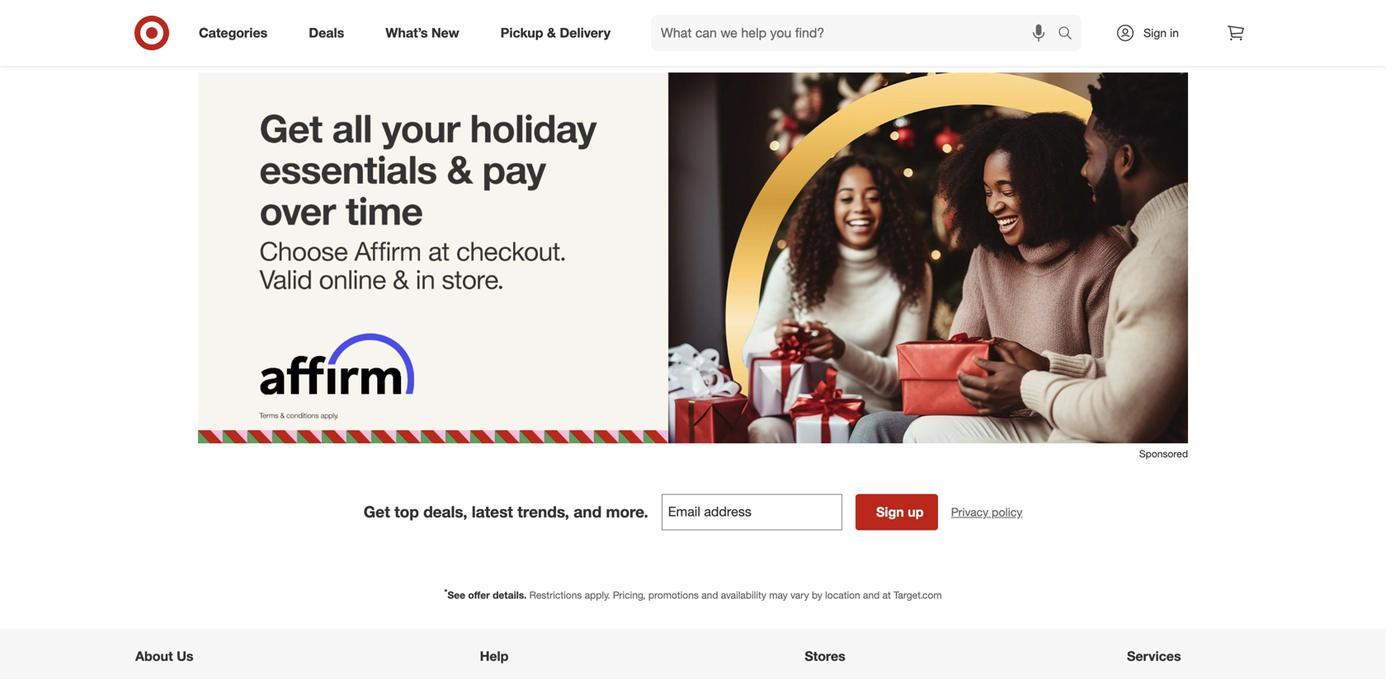 Task type: vqa. For each thing, say whether or not it's contained in the screenshot.
leftmost online
no



Task type: locate. For each thing, give the bounding box(es) containing it.
sports & outdoors link
[[187, 0, 356, 40]]

0 horizontal spatial &
[[261, 24, 268, 39]]

and left the at
[[863, 589, 880, 602]]

apply.
[[585, 589, 610, 602]]

& inside sports & outdoors link
[[261, 24, 268, 39]]

get top deals, latest trends, and more.
[[364, 503, 648, 522]]

&
[[261, 24, 268, 39], [547, 25, 556, 41]]

0 vertical spatial sign
[[1144, 26, 1167, 40]]

and
[[574, 503, 602, 522], [701, 589, 718, 602], [863, 589, 880, 602]]

1 vertical spatial sign
[[876, 504, 904, 521]]

advertisement region
[[198, 73, 1188, 447]]

None text field
[[661, 495, 842, 531]]

target.com
[[894, 589, 942, 602]]

& inside pickup & delivery link
[[547, 25, 556, 41]]

essentials
[[781, 24, 833, 39]]

& right pickup
[[547, 25, 556, 41]]

in
[[1170, 26, 1179, 40]]

sponsored
[[1139, 448, 1188, 461]]

categories
[[199, 25, 267, 41]]

& right sports
[[261, 24, 268, 39]]

and left more. on the left bottom of the page
[[574, 503, 602, 522]]

1 horizontal spatial sign
[[1144, 26, 1167, 40]]

sign left up
[[876, 504, 904, 521]]

privacy policy link
[[951, 504, 1022, 521]]

by
[[812, 589, 822, 602]]

deals
[[309, 25, 344, 41]]

latest
[[472, 503, 513, 522]]

about
[[135, 649, 173, 665]]

sign inside button
[[876, 504, 904, 521]]

clearance link
[[1030, 0, 1199, 40]]

promotions
[[648, 589, 699, 602]]

and left "availability"
[[701, 589, 718, 602]]

what's new
[[386, 25, 459, 41]]

1 horizontal spatial and
[[701, 589, 718, 602]]

top
[[394, 503, 419, 522]]

availability
[[721, 589, 766, 602]]

grocery
[[588, 24, 630, 39]]

deals link
[[295, 15, 365, 51]]

more.
[[606, 503, 648, 522]]

search button
[[1050, 15, 1090, 54]]

new
[[431, 25, 459, 41]]

2 horizontal spatial and
[[863, 589, 880, 602]]

household
[[722, 24, 778, 39]]

sign left in
[[1144, 26, 1167, 40]]

details.
[[493, 589, 527, 602]]

& for pickup
[[547, 25, 556, 41]]

sign for sign in
[[1144, 26, 1167, 40]]

* see offer details. restrictions apply. pricing, promotions and availability may vary by location and at target.com
[[444, 587, 942, 602]]

sports
[[223, 24, 258, 39]]

policy
[[992, 505, 1022, 520]]

0 horizontal spatial sign
[[876, 504, 904, 521]]

sign
[[1144, 26, 1167, 40], [876, 504, 904, 521]]

location
[[825, 589, 860, 602]]

1 horizontal spatial &
[[547, 25, 556, 41]]

may
[[769, 589, 788, 602]]

deals,
[[423, 503, 467, 522]]



Task type: describe. For each thing, give the bounding box(es) containing it.
trends,
[[517, 503, 569, 522]]

privacy policy
[[951, 505, 1022, 520]]

what's new link
[[371, 15, 480, 51]]

clearance
[[1088, 24, 1141, 39]]

& for sports
[[261, 24, 268, 39]]

get
[[364, 503, 390, 522]]

pickup
[[501, 25, 543, 41]]

privacy
[[951, 505, 989, 520]]

sign in
[[1144, 26, 1179, 40]]

search
[[1050, 26, 1090, 43]]

sign for sign up
[[876, 504, 904, 521]]

pickup & delivery
[[501, 25, 611, 41]]

up
[[908, 504, 924, 521]]

apple
[[425, 24, 455, 39]]

household essentials link
[[693, 0, 862, 40]]

restrictions
[[529, 589, 582, 602]]

what's
[[386, 25, 428, 41]]

sports & outdoors
[[223, 24, 320, 39]]

categories link
[[185, 15, 288, 51]]

see
[[448, 589, 465, 602]]

*
[[444, 587, 448, 598]]

at
[[882, 589, 891, 602]]

pricing,
[[613, 589, 646, 602]]

about us
[[135, 649, 193, 665]]

offer
[[468, 589, 490, 602]]

services
[[1127, 649, 1181, 665]]

us
[[177, 649, 193, 665]]

apple link
[[356, 0, 524, 40]]

household essentials
[[722, 24, 833, 39]]

sign up button
[[855, 495, 938, 531]]

outdoors
[[272, 24, 320, 39]]

help
[[480, 649, 509, 665]]

vary
[[790, 589, 809, 602]]

0 horizontal spatial and
[[574, 503, 602, 522]]

delivery
[[560, 25, 611, 41]]

sign in link
[[1101, 15, 1205, 51]]

sign up
[[876, 504, 924, 521]]

pickup & delivery link
[[486, 15, 631, 51]]

stores
[[805, 649, 845, 665]]

grocery link
[[524, 0, 693, 40]]

What can we help you find? suggestions appear below search field
[[651, 15, 1062, 51]]



